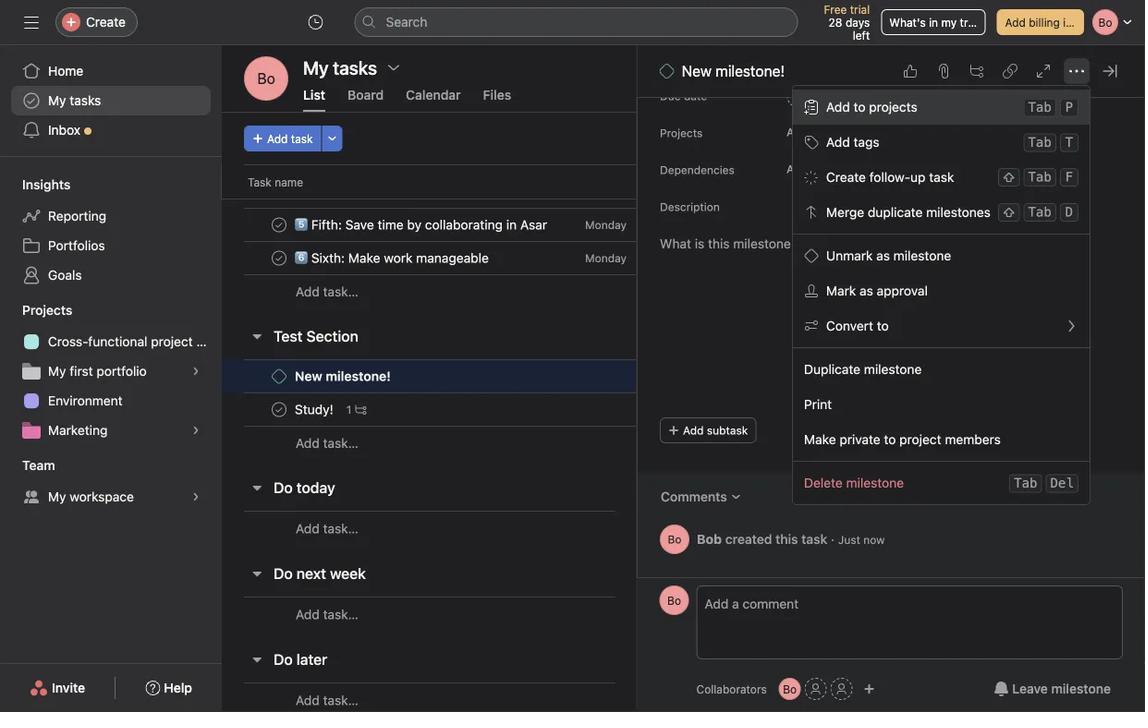 Task type: vqa. For each thing, say whether or not it's contained in the screenshot.
Test Section
yes



Task type: describe. For each thing, give the bounding box(es) containing it.
5️⃣ fifth: save time by collaborating in asana cell
[[222, 208, 639, 242]]

up
[[911, 170, 926, 185]]

header recently assigned tree grid
[[222, 0, 706, 309]]

left
[[853, 29, 870, 42]]

bob
[[697, 532, 722, 547]]

bob link
[[697, 532, 722, 547]]

inbox link
[[11, 116, 211, 145]]

New milestone! text field
[[291, 368, 397, 386]]

new
[[682, 62, 712, 80]]

dependencies
[[811, 163, 886, 176]]

date
[[684, 90, 707, 103]]

my first portfolio
[[48, 364, 147, 379]]

team
[[22, 458, 55, 473]]

add up add dependencies button
[[827, 135, 851, 150]]

task… for add task… button corresponding to second collapse task list for this section image from the top of the page
[[323, 607, 359, 623]]

in
[[929, 16, 939, 29]]

merge
[[827, 205, 865, 220]]

add a task to this section image
[[368, 329, 383, 344]]

due date
[[660, 90, 707, 103]]

bo inside 'main content'
[[668, 534, 681, 546]]

comments button
[[649, 481, 754, 514]]

cross-
[[48, 334, 88, 350]]

add inside button
[[786, 126, 808, 139]]

0 likes. click to like this task image
[[903, 64, 918, 79]]

collaborators
[[697, 683, 767, 696]]

6️⃣ Sixth: Make work manageable text field
[[291, 249, 495, 268]]

make private to project members
[[805, 432, 1001, 448]]

0 vertical spatial project
[[151, 334, 193, 350]]

add task… row for collapse task list for this section icon
[[222, 511, 706, 546]]

add task… for collapse task list for this section icon's add task… button
[[296, 521, 359, 537]]

0 vertical spatial add to projects
[[827, 99, 918, 115]]

create follow-up task
[[827, 170, 955, 185]]

portfolios link
[[11, 231, 211, 261]]

invite
[[52, 681, 85, 696]]

my tasks
[[48, 93, 101, 108]]

Completed milestone checkbox
[[660, 64, 675, 79]]

team button
[[0, 457, 55, 475]]

do for do next week
[[274, 565, 293, 583]]

tab for t
[[1029, 135, 1052, 150]]

days
[[846, 16, 870, 29]]

to right convert
[[877, 319, 889, 334]]

add task… for add task… button inside header recently assigned tree grid
[[296, 284, 359, 300]]

milestone!
[[716, 62, 785, 80]]

1 add task… row from the top
[[222, 275, 706, 309]]

tab left f
[[1029, 170, 1052, 185]]

projects element
[[0, 294, 222, 449]]

2 add task… button from the top
[[296, 434, 359, 454]]

tab for p
[[1029, 100, 1052, 115]]

monday for 6️⃣ sixth: make work manageable cell on the top of page
[[585, 252, 627, 265]]

print
[[805, 397, 833, 412]]

projects inside dropdown button
[[22, 303, 72, 318]]

portfolios
[[48, 238, 105, 253]]

move tasks between sections image
[[608, 405, 620, 416]]

trial
[[850, 3, 870, 16]]

add subtask button
[[660, 418, 756, 444]]

add task… button inside header recently assigned tree grid
[[296, 282, 359, 302]]

collapse task list for this section image for do later
[[250, 653, 264, 668]]

convert to
[[827, 319, 889, 334]]

delete
[[805, 476, 843, 491]]

my for my first portfolio
[[48, 364, 66, 379]]

completed image for study! text field
[[268, 399, 290, 421]]

make
[[805, 432, 837, 448]]

milestone for duplicate milestone
[[865, 362, 922, 377]]

this
[[775, 532, 798, 547]]

my workspace
[[48, 490, 134, 505]]

reporting link
[[11, 202, 211, 231]]

my tasks
[[303, 56, 377, 78]]

my
[[942, 16, 957, 29]]

unmark as milestone
[[827, 248, 952, 264]]

members
[[946, 432, 1001, 448]]

completed checkbox for study! text field
[[268, 399, 290, 421]]

row for the 5️⃣ fifth: save time by collaborating in asana cell
[[222, 175, 706, 209]]

completed checkbox inside 4️⃣ fourth: stay on top of incoming work cell
[[268, 181, 290, 203]]

list link
[[303, 87, 325, 112]]

my for my workspace
[[48, 490, 66, 505]]

bob created this task · just now
[[697, 532, 885, 547]]

4️⃣ fourth: stay on top of incoming work cell
[[222, 175, 639, 209]]

new milestone! dialog
[[638, 0, 1146, 713]]

task
[[248, 176, 272, 189]]

new milestone!
[[682, 62, 785, 80]]

my workspace link
[[11, 483, 211, 512]]

created
[[725, 532, 772, 547]]

files link
[[483, 87, 511, 112]]

name
[[275, 176, 303, 189]]

projects button
[[0, 301, 72, 320]]

functional
[[88, 334, 147, 350]]

1 vertical spatial project
[[900, 432, 942, 448]]

collapse task list for this section image for test section
[[250, 329, 264, 344]]

add task button
[[244, 126, 321, 152]]

convert
[[827, 319, 874, 334]]

test section button
[[274, 320, 359, 353]]

as for unmark
[[877, 248, 891, 264]]

tags
[[854, 135, 880, 150]]

add task… row for second collapse task list for this section image from the top of the page
[[222, 597, 706, 632]]

f
[[1066, 170, 1074, 185]]

add inside button
[[1005, 16, 1026, 29]]

add or remove collaborators image
[[864, 684, 875, 695]]

description
[[660, 201, 720, 214]]

tab for del
[[1015, 476, 1038, 491]]

more actions for this task image
[[1070, 64, 1085, 79]]

do today button
[[274, 472, 335, 505]]

monday for the 5️⃣ fifth: save time by collaborating in asana cell
[[585, 219, 627, 232]]

insights button
[[0, 176, 71, 194]]

what's
[[890, 16, 926, 29]]

marketing link
[[11, 416, 211, 446]]

task… for add task… button associated with collapse task list for this section image related to do later
[[323, 693, 359, 709]]

calendar
[[406, 87, 461, 103]]

add to projects inside add to projects button
[[786, 126, 868, 139]]

milestone up approval
[[894, 248, 952, 264]]

follow-
[[870, 170, 911, 185]]

close details image
[[1103, 64, 1118, 79]]

milestones
[[927, 205, 991, 220]]

billing
[[1029, 16, 1060, 29]]

next
[[297, 565, 326, 583]]

copy milestone link image
[[1003, 64, 1018, 79]]

test
[[274, 328, 303, 345]]

5️⃣ Fifth: Save time by collaborating in Asana text field
[[291, 216, 548, 234]]

to up the add tags
[[854, 99, 866, 115]]

task… for add task… button inside header recently assigned tree grid
[[323, 284, 359, 300]]

del
[[1051, 476, 1074, 491]]

create for create
[[86, 14, 126, 30]]

dependencies
[[660, 164, 734, 177]]

free trial 28 days left
[[824, 3, 870, 42]]

6️⃣ sixth: make work manageable cell
[[222, 241, 639, 276]]

add task… for 2nd add task… button from the top
[[296, 436, 359, 451]]

projects inside the new milestone! dialog
[[660, 127, 703, 140]]

1 monday row from the top
[[222, 208, 706, 242]]

unmark
[[827, 248, 873, 264]]

add subtask image
[[970, 64, 985, 79]]

home
[[48, 63, 83, 79]]

files
[[483, 87, 511, 103]]

info
[[1064, 16, 1083, 29]]

subtask
[[707, 424, 748, 437]]

task… for 2nd add task… button from the top
[[323, 436, 359, 451]]

completed image for the 5️⃣ fifth: save time by collaborating in asana text field
[[268, 214, 290, 236]]

calendar link
[[406, 87, 461, 112]]



Task type: locate. For each thing, give the bounding box(es) containing it.
do left later
[[274, 651, 293, 669]]

see details, my workspace image
[[190, 492, 202, 503]]

2 vertical spatial my
[[48, 490, 66, 505]]

mark as approval
[[827, 283, 928, 299]]

0 vertical spatial ⇧
[[1003, 170, 1016, 185]]

completed milestone image
[[660, 64, 675, 79]]

do inside button
[[274, 651, 293, 669]]

study! cell
[[222, 393, 639, 427]]

⇧ for create follow-up task
[[1003, 170, 1016, 185]]

1 row
[[222, 393, 706, 427]]

goals link
[[11, 261, 211, 290]]

add down do today
[[296, 521, 320, 537]]

collapse task list for this section image
[[250, 329, 264, 344], [250, 567, 264, 582], [250, 653, 264, 668]]

task inside 'main content'
[[801, 532, 827, 547]]

completed image
[[268, 214, 290, 236], [268, 247, 290, 270], [268, 399, 290, 421]]

reporting
[[48, 209, 106, 224]]

3 task… from the top
[[323, 521, 359, 537]]

now
[[863, 534, 885, 547]]

projects
[[870, 99, 918, 115], [825, 126, 868, 139]]

search list box
[[355, 7, 798, 37]]

task… up "section"
[[323, 284, 359, 300]]

section
[[307, 328, 359, 345]]

due
[[660, 90, 681, 103]]

do for do today
[[274, 479, 293, 497]]

3 add task… row from the top
[[222, 511, 706, 546]]

add tags
[[827, 135, 880, 150]]

task… for collapse task list for this section icon's add task… button
[[323, 521, 359, 537]]

do inside do today button
[[274, 479, 293, 497]]

projects down due date
[[660, 127, 703, 140]]

board link
[[348, 87, 384, 112]]

1 vertical spatial as
[[860, 283, 874, 299]]

as right the unmark
[[877, 248, 891, 264]]

5 add task… row from the top
[[222, 683, 706, 713]]

insights
[[22, 177, 71, 192]]

add down later
[[296, 693, 320, 709]]

milestone for delete milestone
[[847, 476, 905, 491]]

2 monday row from the top
[[222, 241, 706, 276]]

1 vertical spatial projects
[[22, 303, 72, 318]]

task for create follow-up task
[[930, 170, 955, 185]]

leave milestone
[[1013, 682, 1111, 697]]

do right collapse task list for this section icon
[[274, 479, 293, 497]]

completed checkbox inside the 5️⃣ fifth: save time by collaborating in asana cell
[[268, 214, 290, 236]]

add task… button
[[296, 282, 359, 302], [296, 434, 359, 454], [296, 519, 359, 540], [296, 605, 359, 626], [296, 691, 359, 712]]

0 vertical spatial monday
[[585, 219, 627, 232]]

1 vertical spatial collapse task list for this section image
[[250, 567, 264, 582]]

1 ⇧ from the top
[[1003, 170, 1016, 185]]

as for mark
[[860, 283, 874, 299]]

collapse task list for this section image left the do later button
[[250, 653, 264, 668]]

0 vertical spatial create
[[86, 14, 126, 30]]

collapse task list for this section image
[[250, 481, 264, 496]]

add task… button up "section"
[[296, 282, 359, 302]]

1 horizontal spatial as
[[877, 248, 891, 264]]

1 vertical spatial add to projects
[[786, 126, 868, 139]]

1 vertical spatial row
[[222, 360, 706, 394]]

add task… up "section"
[[296, 284, 359, 300]]

my inside projects element
[[48, 364, 66, 379]]

add task… button down today
[[296, 519, 359, 540]]

task name row
[[222, 165, 706, 199]]

cross-functional project plan
[[48, 334, 222, 350]]

add task… down do next week
[[296, 607, 359, 623]]

plan
[[196, 334, 222, 350]]

4 add task… button from the top
[[296, 605, 359, 626]]

do next week
[[274, 565, 366, 583]]

1 horizontal spatial create
[[827, 170, 867, 185]]

create up merge at the top of the page
[[827, 170, 867, 185]]

0 horizontal spatial projects
[[825, 126, 868, 139]]

1 horizontal spatial task
[[801, 532, 827, 547]]

goals
[[48, 268, 82, 283]]

⇧ for merge duplicate milestones
[[1003, 205, 1016, 220]]

1 vertical spatial my
[[48, 364, 66, 379]]

monday
[[585, 219, 627, 232], [585, 252, 627, 265]]

monday row down the 5️⃣ fifth: save time by collaborating in asana text field
[[222, 241, 706, 276]]

completed image for 6️⃣ sixth: make work manageable text field
[[268, 247, 290, 270]]

add task… for add task… button associated with collapse task list for this section image related to do later
[[296, 693, 359, 709]]

projects
[[660, 127, 703, 140], [22, 303, 72, 318]]

add billing info button
[[997, 9, 1085, 35]]

2 do from the top
[[274, 565, 293, 583]]

add task… row for collapse task list for this section image related to do later
[[222, 683, 706, 713]]

1 row from the top
[[222, 175, 706, 209]]

approval
[[877, 283, 928, 299]]

⇧ right milestones
[[1003, 205, 1016, 220]]

task name
[[248, 176, 303, 189]]

tab left t
[[1029, 135, 1052, 150]]

0 horizontal spatial project
[[151, 334, 193, 350]]

0 vertical spatial projects
[[660, 127, 703, 140]]

milestone for leave milestone
[[1052, 682, 1111, 697]]

0 vertical spatial do
[[274, 479, 293, 497]]

do inside do next week button
[[274, 565, 293, 583]]

4️⃣ Fourth: Stay on top of incoming work text field
[[291, 183, 537, 201]]

3 add task… button from the top
[[296, 519, 359, 540]]

add task… button down study! text field
[[296, 434, 359, 454]]

do next week button
[[274, 558, 366, 591]]

comments
[[661, 490, 727, 505]]

tab
[[1029, 100, 1052, 115], [1029, 135, 1052, 150], [1029, 170, 1052, 185], [1029, 205, 1052, 220], [1015, 476, 1038, 491]]

attachments: add a file to this task, new milestone! image
[[937, 64, 951, 79]]

3 completed image from the top
[[268, 399, 290, 421]]

menu item
[[794, 90, 1090, 125]]

my for my tasks
[[48, 93, 66, 108]]

mark
[[827, 283, 857, 299]]

add down next
[[296, 607, 320, 623]]

milestone down convert to
[[865, 362, 922, 377]]

task for bob created this task · just now
[[801, 532, 827, 547]]

1 task… from the top
[[323, 284, 359, 300]]

projects inside button
[[825, 126, 868, 139]]

0 vertical spatial collapse task list for this section image
[[250, 329, 264, 344]]

task… inside header recently assigned tree grid
[[323, 284, 359, 300]]

completed image
[[268, 181, 290, 203]]

completed image inside study! cell
[[268, 399, 290, 421]]

tab left del
[[1015, 476, 1038, 491]]

as
[[877, 248, 891, 264], [860, 283, 874, 299]]

milestone
[[894, 248, 952, 264], [865, 362, 922, 377], [847, 476, 905, 491], [1052, 682, 1111, 697]]

3 my from the top
[[48, 490, 66, 505]]

main content containing comments
[[638, 0, 1146, 578]]

tasks
[[70, 93, 101, 108]]

to inside button
[[811, 126, 822, 139]]

completed checkbox for the 5️⃣ fifth: save time by collaborating in asana text field
[[268, 214, 290, 236]]

1 do from the top
[[274, 479, 293, 497]]

1 vertical spatial ⇧
[[1003, 205, 1016, 220]]

new milestone! cell
[[222, 360, 639, 394]]

2 completed checkbox from the top
[[268, 214, 290, 236]]

2 vertical spatial task
[[801, 532, 827, 547]]

my inside global element
[[48, 93, 66, 108]]

1 horizontal spatial projects
[[660, 127, 703, 140]]

task… up week
[[323, 521, 359, 537]]

Completed milestone checkbox
[[272, 369, 287, 384]]

2 vertical spatial completed image
[[268, 399, 290, 421]]

1 horizontal spatial projects
[[870, 99, 918, 115]]

teams element
[[0, 449, 222, 516]]

add up add dependencies
[[786, 126, 808, 139]]

task… down add a task to this section image on the bottom
[[323, 693, 359, 709]]

1 add task… from the top
[[296, 284, 359, 300]]

1 vertical spatial monday
[[585, 252, 627, 265]]

insights element
[[0, 168, 222, 294]]

show options image
[[387, 60, 401, 75]]

create for create follow-up task
[[827, 170, 867, 185]]

2 vertical spatial collapse task list for this section image
[[250, 653, 264, 668]]

project left members
[[900, 432, 942, 448]]

0 vertical spatial my
[[48, 93, 66, 108]]

full screen image
[[1037, 64, 1051, 79]]

monday inside 6️⃣ sixth: make work manageable cell
[[585, 252, 627, 265]]

add
[[1005, 16, 1026, 29], [827, 99, 851, 115], [786, 126, 808, 139], [267, 132, 288, 145], [827, 135, 851, 150], [786, 163, 808, 176], [296, 284, 320, 300], [683, 424, 704, 437], [296, 436, 320, 451], [296, 521, 320, 537], [296, 607, 320, 623], [296, 693, 320, 709]]

completed image inside 6️⃣ sixth: make work manageable cell
[[268, 247, 290, 270]]

add inside menu item
[[827, 99, 851, 115]]

my left first
[[48, 364, 66, 379]]

p
[[1066, 100, 1074, 115]]

add subtask
[[683, 424, 748, 437]]

add task… button for second collapse task list for this section image from the top of the page
[[296, 605, 359, 626]]

add task… down study! text field
[[296, 436, 359, 451]]

project left plan on the top left
[[151, 334, 193, 350]]

add task… inside header test section tree grid
[[296, 436, 359, 451]]

3 completed checkbox from the top
[[268, 247, 290, 270]]

1 vertical spatial do
[[274, 565, 293, 583]]

add a task to this section image
[[337, 653, 352, 668]]

my first portfolio link
[[11, 357, 211, 387]]

add down study! text field
[[296, 436, 320, 451]]

2 add task… row from the top
[[222, 426, 706, 460]]

my down team
[[48, 490, 66, 505]]

add to projects up add dependencies button
[[786, 126, 868, 139]]

duplicate
[[805, 362, 861, 377]]

to
[[854, 99, 866, 115], [811, 126, 822, 139], [877, 319, 889, 334], [885, 432, 897, 448]]

create button
[[55, 7, 138, 37]]

1 horizontal spatial project
[[900, 432, 942, 448]]

0 vertical spatial task
[[291, 132, 313, 145]]

task…
[[323, 284, 359, 300], [323, 436, 359, 451], [323, 521, 359, 537], [323, 607, 359, 623], [323, 693, 359, 709]]

3 collapse task list for this section image from the top
[[250, 653, 264, 668]]

1 vertical spatial task
[[930, 170, 955, 185]]

add task… for add task… button corresponding to second collapse task list for this section image from the top of the page
[[296, 607, 359, 623]]

main content
[[638, 0, 1146, 578]]

home link
[[11, 56, 211, 86]]

later
[[297, 651, 328, 669]]

private
[[840, 432, 881, 448]]

add up task name
[[267, 132, 288, 145]]

completed milestone image
[[272, 369, 287, 384]]

header test section tree grid
[[222, 360, 706, 460]]

add task
[[267, 132, 313, 145]]

4 add task… from the top
[[296, 607, 359, 623]]

·
[[831, 532, 835, 547]]

global element
[[0, 45, 222, 156]]

to right private
[[885, 432, 897, 448]]

environment link
[[11, 387, 211, 416]]

tab inside menu item
[[1029, 100, 1052, 115]]

2 add task… from the top
[[296, 436, 359, 451]]

1 collapse task list for this section image from the top
[[250, 329, 264, 344]]

1 vertical spatial create
[[827, 170, 867, 185]]

1 completed checkbox from the top
[[268, 181, 290, 203]]

2 collapse task list for this section image from the top
[[250, 567, 264, 582]]

0 horizontal spatial create
[[86, 14, 126, 30]]

collapse task list for this section image left next
[[250, 567, 264, 582]]

environment
[[48, 393, 123, 409]]

0 vertical spatial row
[[222, 175, 706, 209]]

add task… row
[[222, 275, 706, 309], [222, 426, 706, 460], [222, 511, 706, 546], [222, 597, 706, 632], [222, 683, 706, 713]]

t
[[1066, 135, 1074, 150]]

monday row
[[222, 208, 706, 242], [222, 241, 706, 276]]

0 horizontal spatial task
[[291, 132, 313, 145]]

search
[[386, 14, 428, 30]]

add task… button for collapse task list for this section image related to do later
[[296, 691, 359, 712]]

0 vertical spatial projects
[[870, 99, 918, 115]]

add task… button for collapse task list for this section icon
[[296, 519, 359, 540]]

4 completed checkbox from the top
[[268, 399, 290, 421]]

portfolio
[[97, 364, 147, 379]]

merge duplicate milestones
[[827, 205, 991, 220]]

1 vertical spatial completed image
[[268, 247, 290, 270]]

completed checkbox inside 6️⃣ sixth: make work manageable cell
[[268, 247, 290, 270]]

2 horizontal spatial task
[[930, 170, 955, 185]]

as right 'mark'
[[860, 283, 874, 299]]

today
[[297, 479, 335, 497]]

add left billing
[[1005, 16, 1026, 29]]

invite button
[[18, 672, 97, 706]]

first
[[70, 364, 93, 379]]

1 monday from the top
[[585, 219, 627, 232]]

1
[[347, 404, 352, 417]]

my left tasks
[[48, 93, 66, 108]]

do later button
[[274, 644, 328, 677]]

add to projects up "tags"
[[827, 99, 918, 115]]

2 completed image from the top
[[268, 247, 290, 270]]

add task… down today
[[296, 521, 359, 537]]

task right up
[[930, 170, 955, 185]]

see details, marketing image
[[190, 425, 202, 436]]

Completed checkbox
[[268, 181, 290, 203], [268, 214, 290, 236], [268, 247, 290, 270], [268, 399, 290, 421]]

task… down week
[[323, 607, 359, 623]]

5 add task… from the top
[[296, 693, 359, 709]]

add up test section
[[296, 284, 320, 300]]

test section
[[274, 328, 359, 345]]

add inside header test section tree grid
[[296, 436, 320, 451]]

leave milestone button
[[982, 673, 1123, 706]]

milestone right leave
[[1052, 682, 1111, 697]]

history image
[[308, 15, 323, 30]]

duplicate
[[868, 205, 923, 220]]

my
[[48, 93, 66, 108], [48, 364, 66, 379], [48, 490, 66, 505]]

0 vertical spatial as
[[877, 248, 891, 264]]

tab left d
[[1029, 205, 1052, 220]]

0 horizontal spatial as
[[860, 283, 874, 299]]

add down add to projects button
[[786, 163, 808, 176]]

do left next
[[274, 565, 293, 583]]

create up home link
[[86, 14, 126, 30]]

list
[[303, 87, 325, 103]]

monday row down task name row
[[222, 208, 706, 242]]

tab left p
[[1029, 100, 1052, 115]]

delete milestone
[[805, 476, 905, 491]]

add task… inside header recently assigned tree grid
[[296, 284, 359, 300]]

projects up cross-
[[22, 303, 72, 318]]

4 task… from the top
[[323, 607, 359, 623]]

project
[[151, 334, 193, 350], [900, 432, 942, 448]]

Study! text field
[[291, 401, 339, 419]]

4 add task… row from the top
[[222, 597, 706, 632]]

monday inside the 5️⃣ fifth: save time by collaborating in asana cell
[[585, 219, 627, 232]]

2 task… from the top
[[323, 436, 359, 451]]

see details, my first portfolio image
[[190, 366, 202, 377]]

hide sidebar image
[[24, 15, 39, 30]]

add billing info
[[1005, 16, 1083, 29]]

projects up dependencies
[[825, 126, 868, 139]]

task inside add task button
[[291, 132, 313, 145]]

1 button
[[343, 401, 370, 419]]

task… down 1
[[323, 436, 359, 451]]

add task… button down later
[[296, 691, 359, 712]]

milestone inside leave milestone button
[[1052, 682, 1111, 697]]

projects down 0 likes. click to like this task image
[[870, 99, 918, 115]]

add left subtask
[[683, 424, 704, 437]]

row for 1 row
[[222, 360, 706, 394]]

5 add task… button from the top
[[296, 691, 359, 712]]

5 task… from the top
[[323, 693, 359, 709]]

search button
[[355, 7, 798, 37]]

completed image inside the 5️⃣ fifth: save time by collaborating in asana cell
[[268, 214, 290, 236]]

add up add to projects button
[[827, 99, 851, 115]]

to left the add tags
[[811, 126, 822, 139]]

⇧ left f
[[1003, 170, 1016, 185]]

2 my from the top
[[48, 364, 66, 379]]

task left ·
[[801, 532, 827, 547]]

2 monday from the top
[[585, 252, 627, 265]]

task… inside header test section tree grid
[[323, 436, 359, 451]]

task left more actions icon
[[291, 132, 313, 145]]

1 completed image from the top
[[268, 214, 290, 236]]

add task… button down do next week
[[296, 605, 359, 626]]

just
[[838, 534, 860, 547]]

1 vertical spatial projects
[[825, 126, 868, 139]]

0 vertical spatial completed image
[[268, 214, 290, 236]]

trial?
[[960, 16, 986, 29]]

add dependencies button
[[778, 156, 894, 182]]

3 do from the top
[[274, 651, 293, 669]]

do for do later
[[274, 651, 293, 669]]

2 ⇧ from the top
[[1003, 205, 1016, 220]]

1 add task… button from the top
[[296, 282, 359, 302]]

more actions image
[[327, 133, 338, 144]]

workspace
[[70, 490, 134, 505]]

0 horizontal spatial projects
[[22, 303, 72, 318]]

row
[[222, 175, 706, 209], [222, 360, 706, 394]]

2 vertical spatial do
[[274, 651, 293, 669]]

add inside header recently assigned tree grid
[[296, 284, 320, 300]]

1 my from the top
[[48, 93, 66, 108]]

milestone down private
[[847, 476, 905, 491]]

add task… down later
[[296, 693, 359, 709]]

menu item containing add to projects
[[794, 90, 1090, 125]]

create inside popup button
[[86, 14, 126, 30]]

completed checkbox for 6️⃣ sixth: make work manageable text field
[[268, 247, 290, 270]]

2 row from the top
[[222, 360, 706, 394]]

3 add task… from the top
[[296, 521, 359, 537]]

completed checkbox inside study! cell
[[268, 399, 290, 421]]

add to projects
[[827, 99, 918, 115], [786, 126, 868, 139]]

free
[[824, 3, 847, 16]]

my inside teams element
[[48, 490, 66, 505]]

collapse task list for this section image left test
[[250, 329, 264, 344]]



